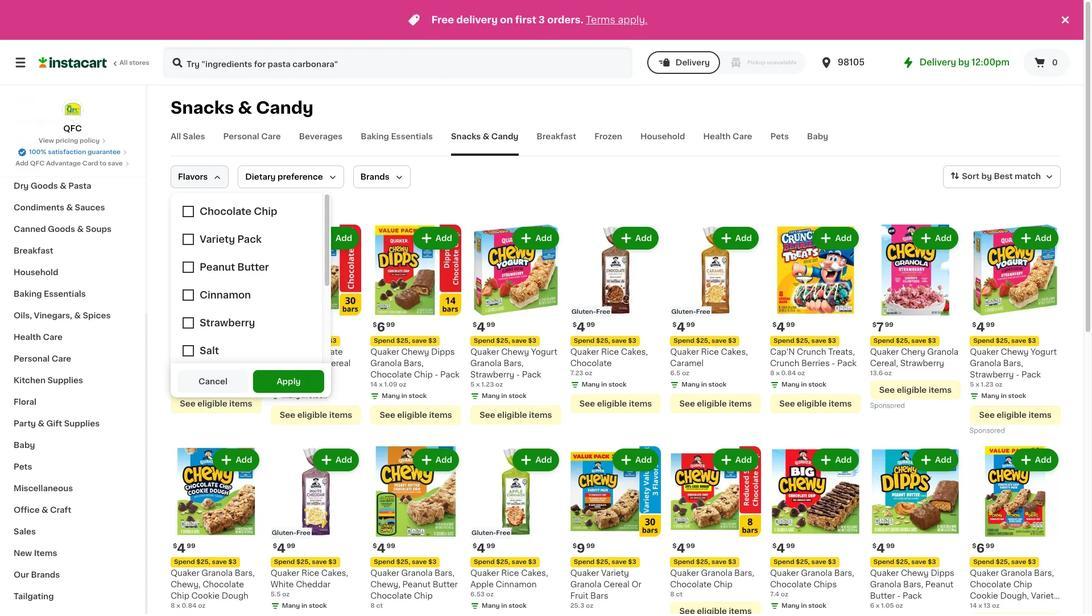 Task type: locate. For each thing, give the bounding box(es) containing it.
25.3 inside quaker chocolate chip granola cereal or fruit bars 25.3 oz
[[271, 382, 285, 388]]

baking up brands 'dropdown button'
[[361, 133, 389, 141]]

1.23
[[482, 382, 494, 388], [981, 382, 994, 388]]

kitchen supplies
[[14, 377, 83, 385]]

canned
[[14, 225, 46, 233]]

rice inside quaker rice cakes, lightly salted 4.47 oz
[[202, 348, 219, 356]]

free
[[432, 15, 454, 24], [596, 309, 611, 315], [696, 309, 711, 315], [496, 530, 511, 537], [296, 531, 311, 537]]

bars
[[303, 371, 321, 379], [591, 593, 609, 600]]

1 horizontal spatial personal care link
[[223, 131, 281, 156]]

1.09
[[384, 382, 398, 388]]

bars, inside the quaker chewy dipps granola bars, peanut butter - pack 6 x 1.05 oz
[[904, 581, 924, 589]]

1 peanut from the left
[[403, 581, 431, 589]]

bars down $ 9 99
[[591, 593, 609, 600]]

None search field
[[163, 47, 633, 79]]

1 horizontal spatial health care
[[704, 133, 752, 141]]

quaker granola bars, chewy, peanut butter chocolate chip 8 ct
[[371, 570, 458, 610]]

health
[[704, 133, 731, 141], [14, 333, 41, 341]]

1 horizontal spatial sales
[[183, 133, 205, 141]]

quaker inside the quaker chewy dipps granola bars, peanut butter - pack 6 x 1.05 oz
[[870, 570, 899, 578]]

2 peanut from the left
[[926, 581, 954, 589]]

chips
[[814, 581, 837, 589]]

cakes, inside quaker rice cakes, lightly salted 4.47 oz
[[221, 348, 248, 356]]

0 horizontal spatial household
[[14, 269, 58, 277]]

goods down condiments & sauces at the top left of page
[[48, 225, 75, 233]]

oz
[[186, 370, 194, 376], [798, 370, 805, 376], [585, 370, 593, 376], [682, 370, 690, 376], [885, 370, 892, 376], [496, 382, 503, 388], [286, 382, 294, 388], [399, 382, 407, 388], [995, 382, 1003, 388], [486, 592, 494, 598], [781, 592, 789, 598], [282, 592, 290, 598], [198, 603, 206, 610], [586, 603, 594, 610], [896, 603, 903, 610], [992, 603, 1000, 610]]

1 vertical spatial breakfast
[[14, 247, 53, 255]]

3
[[539, 15, 545, 24]]

delivery for delivery
[[676, 59, 710, 67]]

1 vertical spatial all
[[171, 133, 181, 141]]

snacks & candy link
[[451, 131, 519, 156]]

1 horizontal spatial 0.84
[[781, 370, 796, 376]]

sponsored badge image inside product group
[[870, 403, 905, 409]]

chewy, inside quaker granola bars, chewy, peanut butter chocolate chip 8 ct
[[371, 581, 401, 589]]

delivery button
[[647, 51, 720, 74]]

1 horizontal spatial baby link
[[807, 131, 829, 156]]

supplies inside "kitchen supplies" link
[[47, 377, 83, 385]]

1 horizontal spatial peanut
[[926, 581, 954, 589]]

gluten-free up apple
[[472, 530, 511, 537]]

6 left 1.05 on the bottom of the page
[[870, 603, 875, 610]]

gluten- up caramel
[[672, 309, 696, 315]]

0 vertical spatial 25.3
[[271, 382, 285, 388]]

1 vertical spatial crunch
[[770, 359, 800, 367]]

all sales
[[171, 133, 205, 141]]

$3
[[228, 338, 237, 344], [528, 338, 537, 344], [828, 338, 836, 344], [328, 338, 337, 344], [428, 338, 437, 344], [628, 338, 637, 344], [728, 338, 737, 344], [928, 338, 936, 344], [1028, 338, 1036, 344], [228, 560, 237, 566], [528, 560, 537, 566], [828, 560, 836, 566], [328, 560, 337, 566], [428, 560, 437, 566], [628, 560, 637, 566], [728, 560, 737, 566], [928, 560, 936, 566], [1028, 560, 1036, 566]]

fruit
[[283, 371, 301, 379], [571, 593, 589, 600]]

0 horizontal spatial yogurt
[[531, 348, 558, 356]]

cookie inside quaker granola bars, chocolate chip cookie dough, variety pack, value pack
[[970, 593, 999, 600]]

0 vertical spatial pets link
[[771, 131, 789, 156]]

0 horizontal spatial bars
[[303, 371, 321, 379]]

essentials up brands 'dropdown button'
[[391, 133, 433, 141]]

household down canned
[[14, 269, 58, 277]]

quaker granola bars, chewy, chocolate chip cookie dough 8 x 0.84 oz
[[171, 570, 255, 610]]

oz inside the quaker chewy dipps granola bars, peanut butter - pack 6 x 1.05 oz
[[896, 603, 903, 610]]

0 horizontal spatial peanut
[[403, 581, 431, 589]]

0 horizontal spatial pets link
[[7, 456, 138, 478]]

essentials up oils, vinegars, & spices
[[44, 290, 86, 298]]

crunch up berries
[[797, 348, 827, 356]]

0 horizontal spatial 25.3
[[271, 382, 285, 388]]

all left stores
[[119, 60, 128, 66]]

in
[[202, 382, 207, 388], [801, 382, 807, 388], [601, 382, 607, 388], [701, 382, 707, 388], [501, 393, 507, 399], [302, 393, 307, 399], [402, 393, 407, 399], [1001, 393, 1007, 399], [501, 603, 507, 610], [801, 603, 807, 610], [302, 603, 307, 610]]

free up quaker rice cakes, apple cinnamon 6.53 oz
[[496, 530, 511, 537]]

2 5 from the left
[[970, 382, 974, 388]]

$ inside $ 7 99
[[873, 322, 877, 328]]

guarantee
[[88, 149, 121, 155]]

0 horizontal spatial essentials
[[44, 290, 86, 298]]

0 vertical spatial breakfast
[[537, 133, 577, 141]]

personal care up dietary
[[223, 133, 281, 141]]

beverages
[[36, 117, 79, 125], [299, 133, 343, 141]]

ct inside quaker granola bars, chocolate chip 8 ct
[[676, 592, 683, 598]]

household link right frozen 'link'
[[641, 131, 685, 156]]

quaker inside quaker chery granola cereal, strawberry 13.6 oz
[[870, 348, 899, 356]]

1 horizontal spatial 6
[[870, 603, 875, 610]]

gluten- up white
[[272, 531, 296, 537]]

bars,
[[504, 359, 524, 367], [404, 359, 424, 367], [1004, 359, 1024, 367], [235, 570, 255, 578], [835, 570, 855, 578], [435, 570, 455, 578], [735, 570, 755, 578], [1034, 570, 1054, 578], [904, 581, 924, 589]]

6 for quaker chewy dipps granola bars, chocolate chip - pack
[[377, 321, 385, 333]]

supplies up floral link
[[47, 377, 83, 385]]

care
[[261, 133, 281, 141], [733, 133, 752, 141], [43, 333, 63, 341], [52, 355, 71, 363]]

gluten-free up quaker rice cakes, chocolate 7.23 oz at the right of the page
[[572, 309, 611, 315]]

free left delivery
[[432, 15, 454, 24]]

$ 6 99 up quaker chewy dipps granola bars, chocolate chip - pack 14 x 1.09 oz at left
[[373, 321, 395, 333]]

chocolate inside quaker granola bars, chocolate chips 7.4 oz
[[770, 581, 812, 589]]

0 horizontal spatial personal care link
[[7, 348, 138, 370]]

beverages link
[[299, 131, 343, 156]]

craft
[[50, 506, 71, 514]]

chocolate inside quaker granola bars, chocolate chip cookie dough, variety pack, value pack
[[970, 581, 1012, 589]]

cakes, for quaker rice cakes, white cheddar
[[321, 570, 348, 578]]

dipps inside quaker chewy dipps granola bars, chocolate chip - pack 14 x 1.09 oz
[[431, 348, 455, 356]]

1 vertical spatial snacks & candy
[[451, 133, 519, 141]]

by inside field
[[982, 173, 992, 180]]

free up quaker rice cakes, caramel 6.5 oz
[[696, 309, 711, 315]]

0 vertical spatial household link
[[641, 131, 685, 156]]

bars, inside quaker granola bars, chewy, chocolate chip cookie dough 8 x 0.84 oz
[[235, 570, 255, 578]]

1 vertical spatial $ 6 99
[[973, 543, 995, 555]]

1 horizontal spatial breakfast link
[[537, 131, 577, 156]]

product group containing 7
[[870, 225, 961, 412]]

1 vertical spatial supplies
[[64, 420, 100, 428]]

fruit down the $9.99 element
[[283, 371, 301, 379]]

baking
[[361, 133, 389, 141], [14, 290, 42, 298]]

0 vertical spatial beverages
[[36, 117, 79, 125]]

items
[[929, 386, 952, 394], [229, 400, 252, 408], [829, 400, 852, 408], [629, 400, 652, 408], [729, 400, 752, 408], [529, 411, 552, 419], [329, 411, 352, 419], [429, 411, 452, 419], [1029, 411, 1052, 419]]

kitchen supplies link
[[7, 370, 138, 391]]

quaker chewy yogurt granola bars, strawberry - pack 5 x 1.23 oz
[[471, 348, 558, 388], [970, 348, 1057, 388]]

quaker chewy dipps granola bars, chocolate chip - pack 14 x 1.09 oz
[[371, 348, 460, 388]]

delivery by 12:00pm link
[[902, 56, 1010, 69]]

product group containing add
[[271, 225, 362, 425]]

9
[[577, 543, 585, 555]]

baking up oils,
[[14, 290, 42, 298]]

1 vertical spatial personal care link
[[7, 348, 138, 370]]

first
[[515, 15, 536, 24]]

see eligible items button
[[870, 380, 961, 400], [171, 394, 262, 413], [770, 394, 861, 413], [571, 394, 661, 413], [670, 394, 761, 413], [471, 406, 561, 425], [271, 406, 362, 425], [371, 406, 461, 425], [970, 406, 1061, 425]]

0 horizontal spatial quaker chewy yogurt granola bars, strawberry - pack 5 x 1.23 oz
[[471, 348, 558, 388]]

1 vertical spatial 6
[[977, 543, 985, 555]]

1 vertical spatial cereal
[[604, 581, 630, 589]]

rice inside quaker rice cakes, apple cinnamon 6.53 oz
[[501, 570, 519, 578]]

many inside product group
[[282, 393, 300, 399]]

quaker inside quaker rice cakes, white cheddar 5.5 oz
[[271, 570, 299, 578]]

6 up quaker chewy dipps granola bars, chocolate chip - pack 14 x 1.09 oz at left
[[377, 321, 385, 333]]

supplies inside party & gift supplies link
[[64, 420, 100, 428]]

oz inside quaker chocolate chip granola cereal or fruit bars 25.3 oz
[[286, 382, 294, 388]]

0 vertical spatial baby link
[[807, 131, 829, 156]]

cookie
[[192, 593, 220, 600], [970, 593, 999, 600]]

Search field
[[164, 48, 631, 77]]

&
[[238, 100, 252, 116], [483, 133, 490, 141], [35, 139, 42, 147], [60, 182, 66, 190], [66, 204, 73, 212], [77, 225, 84, 233], [74, 312, 81, 320], [38, 420, 44, 428], [42, 506, 48, 514]]

cakes, for quaker rice cakes, apple cinnamon
[[521, 570, 548, 578]]

1 horizontal spatial cereal
[[604, 581, 630, 589]]

essentials
[[391, 133, 433, 141], [44, 290, 86, 298]]

chip inside quaker chewy dipps granola bars, chocolate chip - pack 14 x 1.09 oz
[[414, 371, 433, 379]]

6
[[377, 321, 385, 333], [977, 543, 985, 555], [870, 603, 875, 610]]

0 vertical spatial baking essentials
[[361, 133, 433, 141]]

$9.99 element
[[271, 320, 362, 335]]

0 vertical spatial health care link
[[704, 131, 752, 156]]

gluten- up apple
[[472, 530, 496, 537]]

hard beverages
[[14, 117, 79, 125]]

personal care
[[223, 133, 281, 141], [14, 355, 71, 363]]

quaker granola bars, chocolate chips 7.4 oz
[[770, 570, 855, 598]]

1 1.23 from the left
[[482, 382, 494, 388]]

personal up kitchen
[[14, 355, 50, 363]]

rice inside quaker rice cakes, white cheddar 5.5 oz
[[302, 570, 319, 578]]

sort
[[962, 173, 980, 180]]

2 cookie from the left
[[970, 593, 999, 600]]

99
[[187, 322, 195, 328], [487, 322, 495, 328], [787, 322, 795, 328], [386, 322, 395, 328], [587, 322, 595, 328], [687, 322, 695, 328], [885, 322, 894, 328], [986, 322, 995, 328], [187, 544, 195, 550], [487, 544, 495, 550], [787, 544, 795, 550], [287, 544, 295, 550], [387, 544, 395, 550], [586, 544, 595, 550], [687, 544, 695, 550], [886, 544, 895, 550], [986, 544, 995, 550]]

free for quaker rice cakes, chocolate
[[596, 309, 611, 315]]

1 vertical spatial health care
[[14, 333, 63, 341]]

spend
[[174, 338, 195, 344], [474, 338, 495, 344], [774, 338, 795, 344], [274, 338, 295, 344], [374, 338, 395, 344], [574, 338, 595, 344], [674, 338, 695, 344], [874, 338, 895, 344], [974, 338, 995, 344], [174, 560, 195, 566], [474, 560, 495, 566], [774, 560, 795, 566], [274, 560, 295, 566], [374, 560, 395, 566], [574, 560, 595, 566], [674, 560, 695, 566], [874, 560, 895, 566], [974, 560, 995, 566]]

oils, vinegars, & spices link
[[7, 305, 138, 327]]

2 chewy, from the left
[[371, 581, 401, 589]]

cakes,
[[221, 348, 248, 356], [621, 348, 648, 356], [721, 348, 748, 356], [521, 570, 548, 578], [321, 570, 348, 578]]

pack inside cap'n crunch treats, crunch berries - pack 8 x 0.84 oz
[[838, 359, 857, 367]]

gluten- up quaker rice cakes, chocolate 7.23 oz at the right of the page
[[572, 309, 596, 315]]

1 vertical spatial by
[[982, 173, 992, 180]]

all up flavors
[[171, 133, 181, 141]]

peanut
[[403, 581, 431, 589], [926, 581, 954, 589]]

oz inside quaker rice cakes, caramel 6.5 oz
[[682, 370, 690, 376]]

granola inside quaker chocolate chip granola cereal or fruit bars 25.3 oz
[[291, 359, 323, 367]]

sauces
[[75, 204, 105, 212]]

1 vertical spatial goods
[[48, 225, 75, 233]]

1 horizontal spatial pets
[[771, 133, 789, 141]]

0 horizontal spatial brands
[[31, 571, 60, 579]]

breakfast link down canned goods & soups
[[7, 240, 138, 262]]

granola inside quaker variety granola cereal or fruit bars 25.3 oz
[[571, 581, 602, 589]]

1 vertical spatial 14
[[970, 603, 977, 610]]

breakfast left the frozen
[[537, 133, 577, 141]]

cakes, inside quaker rice cakes, apple cinnamon 6.53 oz
[[521, 570, 548, 578]]

sponsored badge image for 7
[[870, 403, 905, 409]]

beverages up cider
[[36, 117, 79, 125]]

0 horizontal spatial butter
[[433, 581, 458, 589]]

1 vertical spatial bars
[[591, 593, 609, 600]]

vinegars,
[[34, 312, 72, 320]]

1 vertical spatial health
[[14, 333, 41, 341]]

goods inside "link"
[[31, 182, 58, 190]]

2 horizontal spatial strawberry
[[970, 371, 1014, 379]]

free delivery on first 3 orders. terms apply.
[[432, 15, 648, 24]]

party & gift supplies link
[[7, 413, 138, 435]]

sponsored badge image for 4
[[970, 428, 1005, 435]]

gluten-free up white
[[272, 531, 311, 537]]

1 yogurt from the left
[[531, 348, 558, 356]]

1 horizontal spatial baking essentials link
[[361, 131, 433, 156]]

party
[[14, 420, 36, 428]]

quaker inside quaker rice cakes, apple cinnamon 6.53 oz
[[471, 570, 499, 578]]

household right the frozen
[[641, 133, 685, 141]]

cereal,
[[870, 359, 899, 367]]

0
[[1052, 59, 1058, 67]]

0 vertical spatial snacks
[[171, 100, 234, 116]]

6 for quaker granola bars, chocolate chip cookie dough, variety pack, value pack
[[977, 543, 985, 555]]

6 up quaker granola bars, chocolate chip cookie dough, variety pack, value pack at the right bottom
[[977, 543, 985, 555]]

$25,
[[196, 338, 211, 344], [496, 338, 510, 344], [796, 338, 810, 344], [296, 338, 310, 344], [396, 338, 410, 344], [596, 338, 610, 344], [696, 338, 710, 344], [896, 338, 910, 344], [996, 338, 1010, 344], [196, 560, 211, 566], [496, 560, 510, 566], [796, 560, 810, 566], [296, 560, 310, 566], [396, 560, 410, 566], [596, 560, 610, 566], [696, 560, 710, 566], [896, 560, 910, 566], [996, 560, 1010, 566]]

delivery
[[920, 58, 957, 67], [676, 59, 710, 67]]

chocolate inside quaker chewy dipps granola bars, chocolate chip - pack 14 x 1.09 oz
[[371, 371, 412, 379]]

1 horizontal spatial cookie
[[970, 593, 999, 600]]

breakfast link left frozen 'link'
[[537, 131, 577, 156]]

1 horizontal spatial candy
[[492, 133, 519, 141]]

butter
[[433, 581, 458, 589], [870, 593, 895, 600]]

1 quaker chewy yogurt granola bars, strawberry - pack 5 x 1.23 oz from the left
[[471, 348, 558, 388]]

1 horizontal spatial brands
[[361, 173, 390, 181]]

goods up condiments
[[31, 182, 58, 190]]

baking essentials link up oils, vinegars, & spices
[[7, 283, 138, 305]]

0 horizontal spatial variety
[[601, 570, 629, 578]]

1 horizontal spatial qfc
[[63, 125, 82, 133]]

granola inside quaker granola bars, chocolate chips 7.4 oz
[[801, 570, 833, 578]]

1 vertical spatial pets
[[14, 463, 32, 471]]

wine link
[[7, 89, 138, 110]]

1 horizontal spatial or
[[632, 581, 642, 589]]

personal care link up kitchen supplies
[[7, 348, 138, 370]]

0 horizontal spatial 0.84
[[182, 603, 197, 610]]

household
[[641, 133, 685, 141], [14, 269, 58, 277]]

14 left 13
[[970, 603, 977, 610]]

bars, inside quaker granola bars, chewy, peanut butter chocolate chip 8 ct
[[435, 570, 455, 578]]

0 vertical spatial personal care link
[[223, 131, 281, 156]]

bars right apply
[[303, 371, 321, 379]]

baking essentials up vinegars,
[[14, 290, 86, 298]]

chewy inside the quaker chewy dipps granola bars, peanut butter - pack 6 x 1.05 oz
[[901, 570, 929, 578]]

0 vertical spatial all
[[119, 60, 128, 66]]

$ 6 99 up quaker granola bars, chocolate chip cookie dough, variety pack, value pack at the right bottom
[[973, 543, 995, 555]]

1 horizontal spatial 5
[[970, 382, 974, 388]]

butter up 1.05 on the bottom of the page
[[870, 593, 895, 600]]

household link up oils, vinegars, & spices link
[[7, 262, 138, 283]]

oz inside cap'n crunch treats, crunch berries - pack 8 x 0.84 oz
[[798, 370, 805, 376]]

cookie left dough
[[192, 593, 220, 600]]

0 horizontal spatial beverages
[[36, 117, 79, 125]]

0 vertical spatial essentials
[[391, 133, 433, 141]]

baking essentials up brands 'dropdown button'
[[361, 133, 433, 141]]

quaker rice cakes, apple cinnamon 6.53 oz
[[471, 570, 548, 598]]

office & craft
[[14, 506, 71, 514]]

granola inside quaker chery granola cereal, strawberry 13.6 oz
[[928, 348, 959, 356]]

dipps inside the quaker chewy dipps granola bars, peanut butter - pack 6 x 1.05 oz
[[931, 570, 955, 578]]

rice for white
[[302, 570, 319, 578]]

by right sort at the right top of page
[[982, 173, 992, 180]]

butter inside the quaker chewy dipps granola bars, peanut butter - pack 6 x 1.05 oz
[[870, 593, 895, 600]]

chocolate inside quaker granola bars, chocolate chip 8 ct
[[670, 581, 712, 589]]

oz inside quaker chery granola cereal, strawberry 13.6 oz
[[885, 370, 892, 376]]

pack inside quaker granola bars, chocolate chip cookie dough, variety pack, value pack
[[1018, 604, 1037, 612]]

sponsored badge image
[[870, 403, 905, 409], [970, 428, 1005, 435]]

baby link
[[807, 131, 829, 156], [7, 435, 138, 456]]

1 vertical spatial breakfast link
[[7, 240, 138, 262]]

liquor
[[14, 160, 40, 168]]

stock inside product group
[[309, 393, 327, 399]]

bars inside quaker chocolate chip granola cereal or fruit bars 25.3 oz
[[303, 371, 321, 379]]

quaker variety granola cereal or fruit bars 25.3 oz
[[571, 570, 642, 610]]

x inside cap'n crunch treats, crunch berries - pack 8 x 0.84 oz
[[776, 370, 780, 376]]

personal up dietary
[[223, 133, 259, 141]]

1 horizontal spatial yogurt
[[1031, 348, 1057, 356]]

1 vertical spatial ct
[[376, 603, 383, 610]]

quaker inside quaker granola bars, chocolate chips 7.4 oz
[[770, 570, 799, 578]]

chewy, inside quaker granola bars, chewy, chocolate chip cookie dough 8 x 0.84 oz
[[171, 581, 201, 589]]

personal
[[223, 133, 259, 141], [14, 355, 50, 363]]

canned goods & soups link
[[7, 218, 138, 240]]

fruit inside quaker chocolate chip granola cereal or fruit bars 25.3 oz
[[283, 371, 301, 379]]

oils,
[[14, 312, 32, 320]]

chewy, for cookie
[[171, 581, 201, 589]]

0 vertical spatial brands
[[361, 173, 390, 181]]

chewy inside quaker chewy dipps granola bars, chocolate chip - pack 14 x 1.09 oz
[[401, 348, 429, 356]]

beer & cider link
[[7, 132, 138, 154]]

1 horizontal spatial variety
[[1031, 593, 1059, 600]]

1 chewy, from the left
[[171, 581, 201, 589]]

0 vertical spatial butter
[[433, 581, 458, 589]]

100% satisfaction guarantee
[[29, 149, 121, 155]]

1 cookie from the left
[[192, 593, 220, 600]]

1 vertical spatial snacks
[[451, 133, 481, 141]]

product group
[[171, 225, 262, 413], [271, 225, 362, 425], [371, 225, 461, 425], [471, 225, 561, 425], [571, 225, 661, 413], [670, 225, 761, 413], [770, 225, 861, 413], [870, 225, 961, 412], [970, 225, 1061, 437], [171, 446, 262, 615], [271, 446, 362, 615], [371, 446, 461, 615], [471, 446, 561, 615], [571, 446, 661, 615], [670, 446, 761, 615], [770, 446, 861, 615], [870, 446, 961, 615], [970, 446, 1061, 615]]

rice for chocolate
[[601, 348, 619, 356]]

0 vertical spatial breakfast link
[[537, 131, 577, 156]]

bars, inside quaker granola bars, chocolate chip 8 ct
[[735, 570, 755, 578]]

supplies down floral link
[[64, 420, 100, 428]]

1 vertical spatial personal care
[[14, 355, 71, 363]]

- inside the quaker chewy dipps granola bars, peanut butter - pack 6 x 1.05 oz
[[897, 593, 901, 600]]

fruit down the 9
[[571, 593, 589, 600]]

supplies
[[47, 377, 83, 385], [64, 420, 100, 428]]

prepared foods
[[14, 74, 79, 82]]

0 horizontal spatial baking
[[14, 290, 42, 298]]

free up quaker rice cakes, chocolate 7.23 oz at the right of the page
[[596, 309, 611, 315]]

1 vertical spatial dipps
[[931, 570, 955, 578]]

6.53
[[471, 592, 485, 598]]

sales down office
[[14, 528, 36, 536]]

0 horizontal spatial health
[[14, 333, 41, 341]]

0 vertical spatial 0.84
[[781, 370, 796, 376]]

free up quaker rice cakes, white cheddar 5.5 oz at bottom left
[[296, 531, 311, 537]]

delivery inside button
[[676, 59, 710, 67]]

5.5
[[271, 592, 281, 598]]

oz inside quaker rice cakes, chocolate 7.23 oz
[[585, 370, 593, 376]]

1 vertical spatial household link
[[7, 262, 138, 283]]

caramel
[[670, 359, 704, 367]]

best
[[994, 173, 1013, 180]]

dipps for peanut
[[931, 570, 955, 578]]

crunch down cap'n
[[770, 359, 800, 367]]

beverages up preference
[[299, 133, 343, 141]]

1 horizontal spatial ct
[[676, 592, 683, 598]]

personal care up kitchen supplies
[[14, 355, 71, 363]]

0 horizontal spatial dipps
[[431, 348, 455, 356]]

1 vertical spatial qfc
[[30, 160, 45, 167]]

qfc down 100%
[[30, 160, 45, 167]]

berries
[[802, 359, 830, 367]]

quaker inside quaker variety granola cereal or fruit bars 25.3 oz
[[571, 570, 599, 578]]

0 vertical spatial $ 6 99
[[373, 321, 395, 333]]

rice inside quaker rice cakes, chocolate 7.23 oz
[[601, 348, 619, 356]]

chewy,
[[171, 581, 201, 589], [371, 581, 401, 589]]

0 vertical spatial crunch
[[797, 348, 827, 356]]

1 vertical spatial 0.84
[[182, 603, 197, 610]]

qfc up view pricing policy link
[[63, 125, 82, 133]]

apply.
[[618, 15, 648, 24]]

sales up flavors
[[183, 133, 205, 141]]

quaker inside quaker chocolate chip granola cereal or fruit bars 25.3 oz
[[271, 348, 299, 356]]

gluten-free for quaker rice cakes, chocolate
[[572, 309, 611, 315]]

apply button
[[253, 370, 324, 393]]

by left 12:00pm
[[959, 58, 970, 67]]

$ 6 99
[[373, 321, 395, 333], [973, 543, 995, 555]]

1 5 from the left
[[471, 382, 475, 388]]

breakfast down canned
[[14, 247, 53, 255]]

pack inside the quaker chewy dipps granola bars, peanut butter - pack 6 x 1.05 oz
[[903, 593, 922, 600]]

cookie up "14 x 13 oz"
[[970, 593, 999, 600]]

0 horizontal spatial breakfast link
[[7, 240, 138, 262]]

gluten-free up caramel
[[672, 309, 711, 315]]

or
[[271, 371, 281, 379], [632, 581, 642, 589]]

x inside the quaker chewy dipps granola bars, peanut butter - pack 6 x 1.05 oz
[[876, 603, 880, 610]]

baking essentials link up brands 'dropdown button'
[[361, 131, 433, 156]]

1 horizontal spatial health
[[704, 133, 731, 141]]

personal care link up dietary
[[223, 131, 281, 156]]

99 inside $ 9 99
[[586, 544, 595, 550]]

many in stock
[[182, 382, 227, 388], [782, 382, 827, 388], [582, 382, 627, 388], [682, 382, 727, 388], [482, 393, 527, 399], [282, 393, 327, 399], [382, 393, 427, 399], [982, 393, 1027, 399], [482, 603, 527, 610], [782, 603, 827, 610], [282, 603, 327, 610]]

gluten-
[[572, 309, 596, 315], [672, 309, 696, 315], [472, 530, 496, 537], [272, 531, 296, 537]]

granola inside quaker chewy dipps granola bars, chocolate chip - pack 14 x 1.09 oz
[[371, 359, 402, 367]]

14 left 1.09
[[371, 382, 378, 388]]

1 vertical spatial candy
[[492, 133, 519, 141]]

1 horizontal spatial baby
[[807, 133, 829, 141]]

butter left apple
[[433, 581, 458, 589]]

value
[[994, 604, 1016, 612]]

gluten- for quaker rice cakes, apple cinnamon
[[472, 530, 496, 537]]

candy
[[256, 100, 314, 116], [492, 133, 519, 141]]



Task type: describe. For each thing, give the bounding box(es) containing it.
cinnamon
[[496, 581, 537, 589]]

granola inside quaker granola bars, chocolate chip 8 ct
[[701, 570, 733, 578]]

1 horizontal spatial beverages
[[299, 133, 343, 141]]

chip inside quaker granola bars, chocolate chip 8 ct
[[714, 581, 733, 589]]

& inside "link"
[[60, 182, 66, 190]]

chewy, for chocolate
[[371, 581, 401, 589]]

1 vertical spatial baking essentials link
[[7, 283, 138, 305]]

pasta
[[68, 182, 91, 190]]

delivery for delivery by 12:00pm
[[920, 58, 957, 67]]

cakes, for quaker rice cakes, lightly salted
[[221, 348, 248, 356]]

many in stock inside product group
[[282, 393, 327, 399]]

- inside quaker chewy dipps granola bars, chocolate chip - pack 14 x 1.09 oz
[[435, 371, 438, 379]]

dipps for chocolate
[[431, 348, 455, 356]]

by for sort
[[982, 173, 992, 180]]

dietary
[[245, 173, 276, 181]]

product group containing 9
[[571, 446, 661, 615]]

oz inside quaker chewy dipps granola bars, chocolate chip - pack 14 x 1.09 oz
[[399, 382, 407, 388]]

1 horizontal spatial snacks & candy
[[451, 133, 519, 141]]

dry
[[14, 182, 29, 190]]

2 quaker chewy yogurt granola bars, strawberry - pack 5 x 1.23 oz from the left
[[970, 348, 1057, 388]]

sort by
[[962, 173, 992, 180]]

preference
[[278, 173, 323, 181]]

peanut inside quaker granola bars, chewy, peanut butter chocolate chip 8 ct
[[403, 581, 431, 589]]

0 vertical spatial baking essentials link
[[361, 131, 433, 156]]

by for delivery
[[959, 58, 970, 67]]

2 1.23 from the left
[[981, 382, 994, 388]]

0 horizontal spatial qfc
[[30, 160, 45, 167]]

variety inside quaker granola bars, chocolate chip cookie dough, variety pack, value pack
[[1031, 593, 1059, 600]]

cereal inside quaker variety granola cereal or fruit bars 25.3 oz
[[604, 581, 630, 589]]

condiments & sauces
[[14, 204, 105, 212]]

gluten- for quaker rice cakes, caramel
[[672, 309, 696, 315]]

1 horizontal spatial personal
[[223, 133, 259, 141]]

apply
[[277, 378, 301, 386]]

quaker inside quaker granola bars, chewy, peanut butter chocolate chip 8 ct
[[371, 570, 399, 578]]

0 horizontal spatial health care
[[14, 333, 63, 341]]

brands button
[[353, 166, 411, 188]]

goods for dry
[[31, 182, 58, 190]]

- inside cap'n crunch treats, crunch berries - pack 8 x 0.84 oz
[[832, 359, 836, 367]]

hard
[[14, 117, 34, 125]]

x inside quaker chewy dipps granola bars, chocolate chip - pack 14 x 1.09 oz
[[379, 382, 383, 388]]

8 inside quaker granola bars, chewy, peanut butter chocolate chip 8 ct
[[371, 603, 375, 610]]

chocolate inside quaker granola bars, chewy, chocolate chip cookie dough 8 x 0.84 oz
[[203, 581, 244, 589]]

dry goods & pasta
[[14, 182, 91, 190]]

in inside product group
[[302, 393, 307, 399]]

rice for lightly
[[202, 348, 219, 356]]

chocolate inside quaker rice cakes, chocolate 7.23 oz
[[571, 359, 612, 367]]

items
[[34, 550, 57, 558]]

bars, inside quaker chewy dipps granola bars, chocolate chip - pack 14 x 1.09 oz
[[404, 359, 424, 367]]

limited time offer region
[[0, 0, 1059, 40]]

strawberry inside quaker chery granola cereal, strawberry 13.6 oz
[[901, 359, 945, 367]]

gluten-free for quaker rice cakes, apple cinnamon
[[472, 530, 511, 537]]

8 inside quaker granola bars, chocolate chip 8 ct
[[670, 592, 675, 598]]

dough
[[222, 593, 249, 600]]

add qfc advantage card to save
[[15, 160, 123, 167]]

all stores link
[[39, 47, 150, 79]]

view pricing policy link
[[39, 137, 106, 146]]

pack inside quaker chewy dipps granola bars, chocolate chip - pack 14 x 1.09 oz
[[440, 371, 460, 379]]

0 horizontal spatial breakfast
[[14, 247, 53, 255]]

0 horizontal spatial personal
[[14, 355, 50, 363]]

free inside limited time offer region
[[432, 15, 454, 24]]

quaker inside quaker granola bars, chewy, chocolate chip cookie dough 8 x 0.84 oz
[[171, 570, 200, 578]]

beer & cider
[[14, 139, 66, 147]]

cookie inside quaker granola bars, chewy, chocolate chip cookie dough 8 x 0.84 oz
[[192, 593, 220, 600]]

98105 button
[[820, 47, 888, 79]]

8 inside quaker granola bars, chewy, chocolate chip cookie dough 8 x 0.84 oz
[[171, 603, 175, 610]]

gluten- for quaker rice cakes, white cheddar
[[272, 531, 296, 537]]

fruit inside quaker variety granola cereal or fruit bars 25.3 oz
[[571, 593, 589, 600]]

1 horizontal spatial health care link
[[704, 131, 752, 156]]

99 inside 4 99
[[187, 322, 195, 328]]

new items link
[[7, 543, 138, 564]]

cakes, for quaker rice cakes, caramel
[[721, 348, 748, 356]]

1 horizontal spatial essentials
[[391, 133, 433, 141]]

to
[[100, 160, 106, 167]]

Best match Sort by field
[[944, 166, 1061, 188]]

hard beverages link
[[7, 110, 138, 132]]

cakes, for quaker rice cakes, chocolate
[[621, 348, 648, 356]]

wine
[[14, 96, 34, 104]]

quaker inside quaker rice cakes, lightly salted 4.47 oz
[[171, 348, 200, 356]]

0 vertical spatial qfc
[[63, 125, 82, 133]]

x inside quaker granola bars, chewy, chocolate chip cookie dough 8 x 0.84 oz
[[176, 603, 180, 610]]

miscellaneous
[[14, 485, 73, 493]]

or inside quaker chocolate chip granola cereal or fruit bars 25.3 oz
[[271, 371, 281, 379]]

quaker chewy dipps granola bars, peanut butter - pack 6 x 1.05 oz
[[870, 570, 955, 610]]

beer
[[14, 139, 33, 147]]

quaker inside quaker granola bars, chocolate chip 8 ct
[[670, 570, 699, 578]]

pricing
[[56, 138, 78, 144]]

1.05
[[881, 603, 894, 610]]

quaker granola bars, chocolate chip 8 ct
[[670, 570, 755, 598]]

service type group
[[647, 51, 806, 74]]

quaker inside quaker granola bars, chocolate chip cookie dough, variety pack, value pack
[[970, 570, 999, 578]]

lightly
[[171, 359, 198, 367]]

all sales link
[[171, 131, 205, 156]]

1 horizontal spatial personal care
[[223, 133, 281, 141]]

cheddar
[[296, 581, 331, 589]]

cap'n crunch treats, crunch berries - pack 8 x 0.84 oz
[[770, 348, 857, 376]]

sales link
[[7, 521, 138, 543]]

quaker inside quaker chewy dipps granola bars, chocolate chip - pack 14 x 1.09 oz
[[371, 348, 399, 356]]

6.5
[[670, 370, 681, 376]]

policy
[[80, 138, 100, 144]]

0 vertical spatial snacks & candy
[[171, 100, 314, 116]]

delivery
[[457, 15, 498, 24]]

1 horizontal spatial breakfast
[[537, 133, 577, 141]]

new items
[[14, 550, 57, 558]]

free for quaker rice cakes, white cheddar
[[296, 531, 311, 537]]

cereal inside quaker chocolate chip granola cereal or fruit bars 25.3 oz
[[325, 359, 351, 367]]

canned goods & soups
[[14, 225, 112, 233]]

4 99
[[177, 321, 195, 333]]

$ 6 99 for quaker granola bars, chocolate chip cookie dough, variety pack, value pack
[[973, 543, 995, 555]]

treats,
[[829, 348, 855, 356]]

1 horizontal spatial household link
[[641, 131, 685, 156]]

1 vertical spatial baby link
[[7, 435, 138, 456]]

oz inside quaker rice cakes, apple cinnamon 6.53 oz
[[486, 592, 494, 598]]

condiments
[[14, 204, 64, 212]]

goods for canned
[[48, 225, 75, 233]]

add inside add qfc advantage card to save link
[[15, 160, 29, 167]]

bars inside quaker variety granola cereal or fruit bars 25.3 oz
[[591, 593, 609, 600]]

0 horizontal spatial strawberry
[[471, 371, 515, 379]]

ct inside quaker granola bars, chewy, peanut butter chocolate chip 8 ct
[[376, 603, 383, 610]]

1 vertical spatial baby
[[14, 442, 35, 450]]

our
[[14, 571, 29, 579]]

1 vertical spatial baking
[[14, 290, 42, 298]]

granola inside quaker granola bars, chewy, peanut butter chocolate chip 8 ct
[[401, 570, 433, 578]]

0 horizontal spatial personal care
[[14, 355, 71, 363]]

0 horizontal spatial candy
[[256, 100, 314, 116]]

0 vertical spatial baby
[[807, 133, 829, 141]]

kitchen
[[14, 377, 46, 385]]

oz inside quaker rice cakes, white cheddar 5.5 oz
[[282, 592, 290, 598]]

0 horizontal spatial baking essentials
[[14, 290, 86, 298]]

office
[[14, 506, 40, 514]]

floral
[[14, 398, 36, 406]]

gift
[[46, 420, 62, 428]]

chip inside quaker chocolate chip granola cereal or fruit bars 25.3 oz
[[271, 359, 289, 367]]

rice for caramel
[[701, 348, 719, 356]]

$ inside $ 9 99
[[573, 544, 577, 550]]

chip inside quaker granola bars, chocolate chip cookie dough, variety pack, value pack
[[1014, 581, 1033, 589]]

or inside quaker variety granola cereal or fruit bars 25.3 oz
[[632, 581, 642, 589]]

rice for apple
[[501, 570, 519, 578]]

card
[[82, 160, 98, 167]]

$ 6 99 for quaker chewy dipps granola bars, chocolate chip - pack
[[373, 321, 395, 333]]

qfc logo image
[[62, 99, 83, 121]]

condiments & sauces link
[[7, 197, 138, 218]]

gluten-free for quaker rice cakes, caramel
[[672, 309, 711, 315]]

8 inside cap'n crunch treats, crunch berries - pack 8 x 0.84 oz
[[770, 370, 775, 376]]

0 vertical spatial household
[[641, 133, 685, 141]]

0 horizontal spatial snacks
[[171, 100, 234, 116]]

prepared foods link
[[7, 67, 138, 89]]

apple
[[471, 581, 494, 589]]

satisfaction
[[48, 149, 86, 155]]

quaker inside quaker rice cakes, caramel 6.5 oz
[[670, 348, 699, 356]]

1 horizontal spatial snacks
[[451, 133, 481, 141]]

0.84 inside cap'n crunch treats, crunch berries - pack 8 x 0.84 oz
[[781, 370, 796, 376]]

quaker chocolate chip granola cereal or fruit bars 25.3 oz
[[271, 348, 351, 388]]

all for all sales
[[171, 133, 181, 141]]

4.47
[[171, 370, 185, 376]]

oz inside quaker rice cakes, lightly salted 4.47 oz
[[186, 370, 194, 376]]

foods
[[53, 74, 79, 82]]

brands inside 'dropdown button'
[[361, 173, 390, 181]]

peanut inside the quaker chewy dipps granola bars, peanut butter - pack 6 x 1.05 oz
[[926, 581, 954, 589]]

all for all stores
[[119, 60, 128, 66]]

free for quaker rice cakes, apple cinnamon
[[496, 530, 511, 537]]

0 horizontal spatial pets
[[14, 463, 32, 471]]

prepared
[[14, 74, 51, 82]]

variety inside quaker variety granola cereal or fruit bars 25.3 oz
[[601, 570, 629, 578]]

add qfc advantage card to save link
[[15, 159, 130, 168]]

0 vertical spatial health care
[[704, 133, 752, 141]]

gluten- for quaker rice cakes, chocolate
[[572, 309, 596, 315]]

100%
[[29, 149, 46, 155]]

2 yogurt from the left
[[1031, 348, 1057, 356]]

0 vertical spatial sales
[[183, 133, 205, 141]]

instacart logo image
[[39, 56, 107, 69]]

quaker chery granola cereal, strawberry 13.6 oz
[[870, 348, 959, 376]]

granola inside quaker granola bars, chocolate chip cookie dough, variety pack, value pack
[[1001, 570, 1032, 578]]

quaker granola bars, chocolate chip cookie dough, variety pack, value pack
[[970, 570, 1059, 612]]

6 inside the quaker chewy dipps granola bars, peanut butter - pack 6 x 1.05 oz
[[870, 603, 875, 610]]

oz inside quaker granola bars, chewy, chocolate chip cookie dough 8 x 0.84 oz
[[198, 603, 206, 610]]

gluten-free for quaker rice cakes, white cheddar
[[272, 531, 311, 537]]

oz inside quaker granola bars, chocolate chips 7.4 oz
[[781, 592, 789, 598]]

pack,
[[970, 604, 992, 612]]

granola inside the quaker chewy dipps granola bars, peanut butter - pack 6 x 1.05 oz
[[870, 581, 902, 589]]

our brands link
[[7, 564, 138, 586]]

1 vertical spatial pets link
[[7, 456, 138, 478]]

bars, inside quaker granola bars, chocolate chip cookie dough, variety pack, value pack
[[1034, 570, 1054, 578]]

our brands
[[14, 571, 60, 579]]

0 button
[[1024, 49, 1070, 76]]

dietary preference
[[245, 173, 323, 181]]

99 inside $ 7 99
[[885, 322, 894, 328]]

frozen
[[595, 133, 622, 141]]

0 horizontal spatial sales
[[14, 528, 36, 536]]

25.3 inside quaker variety granola cereal or fruit bars 25.3 oz
[[571, 603, 585, 610]]

terms
[[586, 15, 616, 24]]

bars, inside quaker granola bars, chocolate chips 7.4 oz
[[835, 570, 855, 578]]

miscellaneous link
[[7, 478, 138, 500]]

$ 9 99
[[573, 543, 595, 555]]

granola inside quaker granola bars, chewy, chocolate chip cookie dough 8 x 0.84 oz
[[202, 570, 233, 578]]

floral link
[[7, 391, 138, 413]]

flavors button
[[171, 166, 229, 188]]

1 horizontal spatial 14
[[970, 603, 977, 610]]

100% satisfaction guarantee button
[[18, 146, 127, 157]]

chocolate inside quaker chocolate chip granola cereal or fruit bars 25.3 oz
[[302, 348, 343, 356]]

chip inside quaker granola bars, chewy, chocolate chip cookie dough 8 x 0.84 oz
[[171, 593, 189, 600]]

1 horizontal spatial baking essentials
[[361, 133, 433, 141]]

1 vertical spatial health care link
[[7, 327, 138, 348]]

chery
[[901, 348, 926, 356]]

chip inside quaker granola bars, chewy, peanut butter chocolate chip 8 ct
[[414, 593, 433, 600]]

0 vertical spatial baking
[[361, 133, 389, 141]]

quaker inside quaker rice cakes, chocolate 7.23 oz
[[571, 348, 599, 356]]

free for quaker rice cakes, caramel
[[696, 309, 711, 315]]

office & craft link
[[7, 500, 138, 521]]

cancel
[[199, 378, 228, 386]]



Task type: vqa. For each thing, say whether or not it's contained in the screenshot.


